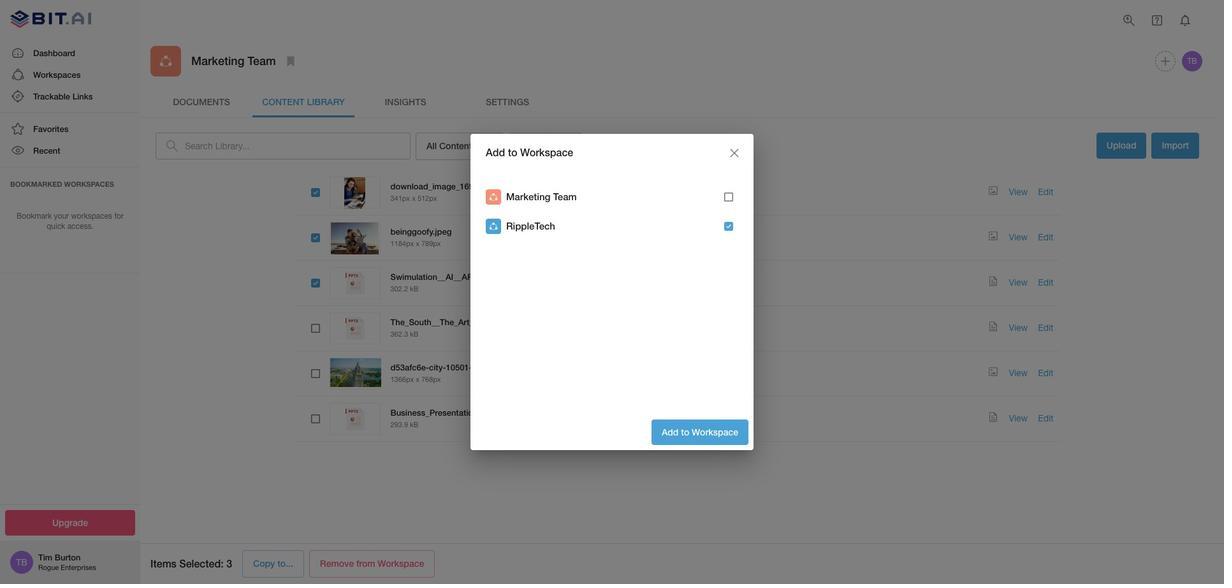 Task type: locate. For each thing, give the bounding box(es) containing it.
3 edit from the top
[[1038, 277, 1054, 287]]

3 view link from the top
[[1009, 277, 1028, 287]]

6 edit from the top
[[1038, 413, 1054, 423]]

marketing up rippletech
[[506, 191, 551, 202]]

1 view from the top
[[1009, 187, 1028, 197]]

swimulation__ai__ar__vr__vi__and_haptic_feedback.pptx
[[391, 271, 622, 282]]

edit for download_image_1697754168778.png
[[1038, 187, 1054, 197]]

for
[[114, 211, 124, 220]]

business_presentation_for_serious_business.pptx
[[391, 407, 584, 417]]

add
[[486, 146, 505, 158], [662, 426, 679, 437]]

edit link
[[1038, 187, 1054, 197], [1038, 232, 1054, 242], [1038, 277, 1054, 287], [1038, 322, 1054, 333], [1038, 368, 1054, 378], [1038, 413, 1054, 423]]

0 vertical spatial to
[[508, 146, 518, 158]]

tb
[[1188, 57, 1197, 66], [16, 557, 27, 568]]

links
[[72, 91, 93, 101]]

2 vertical spatial x
[[416, 375, 420, 383]]

view link
[[1009, 187, 1028, 197], [1009, 232, 1028, 242], [1009, 277, 1028, 287], [1009, 322, 1028, 333], [1009, 368, 1028, 378], [1009, 413, 1028, 423]]

1 edit from the top
[[1038, 187, 1054, 197]]

1 horizontal spatial add to workspace
[[662, 426, 738, 437]]

2 vertical spatial workspace
[[378, 558, 424, 569]]

6 edit link from the top
[[1038, 413, 1054, 423]]

293.9
[[391, 421, 408, 428]]

362.3
[[391, 330, 408, 338]]

10501-
[[446, 362, 472, 372]]

0 horizontal spatial content
[[262, 96, 305, 107]]

view link for the_south__the_art_of_the_cypress.pptx
[[1009, 322, 1028, 333]]

302.2
[[391, 285, 408, 293]]

1 vertical spatial marketing
[[506, 191, 551, 202]]

documents link
[[151, 87, 253, 117]]

add to workspace
[[486, 146, 573, 158], [662, 426, 738, 437]]

edit for d53afc6e-city-10501-171d052ebcc.jpg
[[1038, 368, 1054, 378]]

view link for download_image_1697754168778.png
[[1009, 187, 1028, 197]]

x for download_image_1697754168778.png
[[412, 194, 416, 202]]

items
[[151, 558, 177, 570]]

0 vertical spatial workspace
[[520, 146, 573, 158]]

kb inside "the_south__the_art_of_the_cypress.pptx 362.3 kb"
[[410, 330, 419, 338]]

content right 'all'
[[439, 140, 472, 151]]

edit link for business_presentation_for_serious_business.pptx
[[1038, 413, 1054, 423]]

recent button
[[0, 140, 140, 162]]

1 kb from the top
[[410, 285, 419, 293]]

2 kb from the top
[[410, 330, 419, 338]]

marketing inside add to workspace dialog
[[506, 191, 551, 202]]

kb for swimulation__ai__ar__vr__vi__and_haptic_feedback.pptx
[[410, 285, 419, 293]]

2 view link from the top
[[1009, 232, 1028, 242]]

import
[[1162, 140, 1189, 151]]

add inside button
[[662, 426, 679, 437]]

0 horizontal spatial marketing
[[191, 54, 244, 68]]

workspace for remove from workspace button
[[378, 558, 424, 569]]

team inside add to workspace dialog
[[553, 191, 577, 202]]

marketing team
[[191, 54, 276, 68], [506, 191, 577, 202]]

1 vertical spatial marketing team
[[506, 191, 577, 202]]

marketing team up documents
[[191, 54, 276, 68]]

1 view link from the top
[[1009, 187, 1028, 197]]

3 kb from the top
[[410, 421, 419, 428]]

3 edit link from the top
[[1038, 277, 1054, 287]]

bookmark image
[[283, 54, 298, 69]]

remove
[[320, 558, 354, 569]]

edit
[[1038, 187, 1054, 197], [1038, 232, 1054, 242], [1038, 277, 1054, 287], [1038, 322, 1054, 333], [1038, 368, 1054, 378], [1038, 413, 1054, 423]]

tab list containing documents
[[151, 87, 1205, 117]]

view for d53afc6e-city-10501-171d052ebcc.jpg
[[1009, 368, 1028, 378]]

0 horizontal spatial workspace
[[378, 558, 424, 569]]

edit link for the_south__the_art_of_the_cypress.pptx
[[1038, 322, 1054, 333]]

4 view from the top
[[1009, 322, 1028, 333]]

tab list
[[151, 87, 1205, 117]]

trackable
[[33, 91, 70, 101]]

x inside d53afc6e-city-10501-171d052ebcc.jpg 1366px x 768px
[[416, 375, 420, 383]]

settings
[[486, 96, 529, 107]]

burton
[[55, 552, 81, 563]]

upload
[[1107, 140, 1137, 151]]

kb
[[410, 285, 419, 293], [410, 330, 419, 338], [410, 421, 419, 428]]

content down bookmark icon
[[262, 96, 305, 107]]

2 view from the top
[[1009, 232, 1028, 242]]

bookmarked
[[10, 180, 62, 188]]

copy
[[253, 558, 275, 569]]

1 vertical spatial add
[[662, 426, 679, 437]]

marketing up documents
[[191, 54, 244, 68]]

0 vertical spatial tb
[[1188, 57, 1197, 66]]

2 vertical spatial kb
[[410, 421, 419, 428]]

access.
[[67, 222, 94, 231]]

content
[[262, 96, 305, 107], [439, 140, 472, 151]]

3
[[226, 558, 232, 570]]

1 horizontal spatial content
[[439, 140, 472, 151]]

341px
[[391, 194, 410, 202]]

enterprises
[[61, 564, 96, 572]]

2 edit link from the top
[[1038, 232, 1054, 242]]

789px
[[422, 240, 441, 247]]

6 view from the top
[[1009, 413, 1028, 423]]

copy to...
[[253, 558, 293, 569]]

1 horizontal spatial workspace
[[520, 146, 573, 158]]

dashboard button
[[0, 42, 140, 64]]

recent
[[33, 146, 60, 156]]

x down beinggoofy.jpeg
[[416, 240, 420, 247]]

2 edit from the top
[[1038, 232, 1054, 242]]

favorites
[[33, 124, 68, 134]]

0 horizontal spatial marketing team
[[191, 54, 276, 68]]

items selected: 3
[[151, 558, 232, 570]]

5 edit from the top
[[1038, 368, 1054, 378]]

0 horizontal spatial team
[[248, 54, 276, 68]]

5 edit link from the top
[[1038, 368, 1054, 378]]

1 horizontal spatial add
[[662, 426, 679, 437]]

0 vertical spatial content
[[262, 96, 305, 107]]

1 vertical spatial workspace
[[692, 426, 738, 437]]

x inside download_image_1697754168778.png 341px x 512px
[[412, 194, 416, 202]]

3 view from the top
[[1009, 277, 1028, 287]]

group
[[509, 133, 582, 160]]

copy to... button
[[242, 551, 304, 578]]

1 vertical spatial to
[[681, 426, 690, 437]]

kb right 302.2
[[410, 285, 419, 293]]

kb right 293.9
[[410, 421, 419, 428]]

team left bookmark icon
[[248, 54, 276, 68]]

import button
[[1152, 133, 1200, 158]]

kb right 362.3
[[410, 330, 419, 338]]

bookmark your workspaces for quick access.
[[17, 211, 124, 231]]

favorites button
[[0, 118, 140, 140]]

to
[[508, 146, 518, 158], [681, 426, 690, 437]]

1 vertical spatial x
[[416, 240, 420, 247]]

1 vertical spatial team
[[553, 191, 577, 202]]

team
[[248, 54, 276, 68], [553, 191, 577, 202]]

edit link for swimulation__ai__ar__vr__vi__and_haptic_feedback.pptx
[[1038, 277, 1054, 287]]

settings link
[[457, 87, 559, 117]]

1 horizontal spatial tb
[[1188, 57, 1197, 66]]

1 horizontal spatial to
[[681, 426, 690, 437]]

1 horizontal spatial marketing
[[506, 191, 551, 202]]

kb inside swimulation__ai__ar__vr__vi__and_haptic_feedback.pptx 302.2 kb
[[410, 285, 419, 293]]

edit for beinggoofy.jpeg
[[1038, 232, 1054, 242]]

download_image_1697754168778.png 341px x 512px
[[391, 181, 537, 202]]

the_south__the_art_of_the_cypress.pptx 362.3 kb
[[391, 317, 553, 338]]

0 vertical spatial add
[[486, 146, 505, 158]]

kb for the_south__the_art_of_the_cypress.pptx
[[410, 330, 419, 338]]

beinggoofy.jpeg
[[391, 226, 452, 236]]

d53afc6e-
[[391, 362, 429, 372]]

upload button
[[1097, 133, 1147, 160], [1097, 133, 1147, 158]]

workspace inside add to workspace button
[[692, 426, 738, 437]]

4 edit link from the top
[[1038, 322, 1054, 333]]

6 view link from the top
[[1009, 413, 1028, 423]]

2 horizontal spatial workspace
[[692, 426, 738, 437]]

workspaces button
[[0, 64, 140, 85]]

1 horizontal spatial team
[[553, 191, 577, 202]]

insights link
[[355, 87, 457, 117]]

to...
[[278, 558, 293, 569]]

1 vertical spatial add to workspace
[[662, 426, 738, 437]]

kb inside business_presentation_for_serious_business.pptx 293.9 kb
[[410, 421, 419, 428]]

5 view from the top
[[1009, 368, 1028, 378]]

marketing
[[191, 54, 244, 68], [506, 191, 551, 202]]

workspace inside remove from workspace button
[[378, 558, 424, 569]]

x inside "beinggoofy.jpeg 1184px x 789px"
[[416, 240, 420, 247]]

0 vertical spatial kb
[[410, 285, 419, 293]]

1 vertical spatial tb
[[16, 557, 27, 568]]

view link for beinggoofy.jpeg
[[1009, 232, 1028, 242]]

0 vertical spatial x
[[412, 194, 416, 202]]

remove from workspace
[[320, 558, 424, 569]]

the_south__the_art_of_the_cypress.pptx
[[391, 317, 553, 327]]

0 horizontal spatial add to workspace
[[486, 146, 573, 158]]

1 vertical spatial kb
[[410, 330, 419, 338]]

team up rippletech
[[553, 191, 577, 202]]

bookmark
[[17, 211, 52, 220]]

512px
[[418, 194, 437, 202]]

1 edit link from the top
[[1038, 187, 1054, 197]]

x
[[412, 194, 416, 202], [416, 240, 420, 247], [416, 375, 420, 383]]

4 edit from the top
[[1038, 322, 1054, 333]]

1 horizontal spatial marketing team
[[506, 191, 577, 202]]

content library link
[[253, 87, 355, 117]]

edit link for download_image_1697754168778.png
[[1038, 187, 1054, 197]]

city-
[[429, 362, 446, 372]]

0 horizontal spatial tb
[[16, 557, 27, 568]]

remove from workspace button
[[309, 551, 435, 578]]

business_presentation_for_serious_business.pptx 293.9 kb
[[391, 407, 584, 428]]

x left 768px
[[416, 375, 420, 383]]

marketing team up rippletech
[[506, 191, 577, 202]]

4 view link from the top
[[1009, 322, 1028, 333]]

trackable links button
[[0, 85, 140, 107]]

view
[[1009, 187, 1028, 197], [1009, 232, 1028, 242], [1009, 277, 1028, 287], [1009, 322, 1028, 333], [1009, 368, 1028, 378], [1009, 413, 1028, 423]]

upgrade button
[[5, 510, 135, 536]]

171d052ebcc.jpg
[[472, 362, 538, 372]]

5 view link from the top
[[1009, 368, 1028, 378]]

content inside button
[[439, 140, 472, 151]]

x for beinggoofy.jpeg
[[416, 240, 420, 247]]

x right 341px
[[412, 194, 416, 202]]

1 vertical spatial content
[[439, 140, 472, 151]]

workspace
[[520, 146, 573, 158], [692, 426, 738, 437], [378, 558, 424, 569]]

download_image_1697754168778.png
[[391, 181, 537, 191]]

768px
[[422, 375, 441, 383]]



Task type: describe. For each thing, give the bounding box(es) containing it.
documents
[[173, 96, 230, 107]]

rippletech
[[506, 220, 555, 232]]

1366px
[[391, 375, 414, 383]]

dashboard
[[33, 48, 75, 58]]

quick
[[47, 222, 65, 231]]

0 horizontal spatial to
[[508, 146, 518, 158]]

tb inside button
[[1188, 57, 1197, 66]]

0 vertical spatial add to workspace
[[486, 146, 573, 158]]

content library
[[262, 96, 345, 107]]

swimulation__ai__ar__vr__vi__and_haptic_feedback.pptx 302.2 kb
[[391, 271, 622, 293]]

view link for business_presentation_for_serious_business.pptx
[[1009, 413, 1028, 423]]

upgrade
[[52, 517, 88, 528]]

view for download_image_1697754168778.png
[[1009, 187, 1028, 197]]

insights
[[385, 96, 426, 107]]

view link for d53afc6e-city-10501-171d052ebcc.jpg
[[1009, 368, 1028, 378]]

0 vertical spatial team
[[248, 54, 276, 68]]

all content button
[[416, 133, 504, 160]]

Search Library... search field
[[185, 133, 411, 159]]

beinggoofy.jpeg 1184px x 789px
[[391, 226, 452, 247]]

library
[[307, 96, 345, 107]]

edit for business_presentation_for_serious_business.pptx
[[1038, 413, 1054, 423]]

marketing team inside add to workspace dialog
[[506, 191, 577, 202]]

1184px
[[391, 240, 414, 247]]

add to workspace dialog
[[471, 134, 754, 450]]

edit for the_south__the_art_of_the_cypress.pptx
[[1038, 322, 1054, 333]]

all
[[427, 140, 437, 151]]

view link for swimulation__ai__ar__vr__vi__and_haptic_feedback.pptx
[[1009, 277, 1028, 287]]

edit link for beinggoofy.jpeg
[[1038, 232, 1054, 242]]

0 horizontal spatial add
[[486, 146, 505, 158]]

tb button
[[1180, 49, 1205, 73]]

workspace for add to workspace button
[[692, 426, 738, 437]]

bookmarked workspaces
[[10, 180, 114, 188]]

all content
[[427, 140, 472, 151]]

tim burton rogue enterprises
[[38, 552, 96, 572]]

view for the_south__the_art_of_the_cypress.pptx
[[1009, 322, 1028, 333]]

content inside 'link'
[[262, 96, 305, 107]]

tim
[[38, 552, 52, 563]]

workspaces
[[33, 69, 81, 80]]

from
[[356, 558, 375, 569]]

view for beinggoofy.jpeg
[[1009, 232, 1028, 242]]

add to workspace inside button
[[662, 426, 738, 437]]

rogue
[[38, 564, 59, 572]]

0 vertical spatial marketing
[[191, 54, 244, 68]]

view for business_presentation_for_serious_business.pptx
[[1009, 413, 1028, 423]]

kb for business_presentation_for_serious_business.pptx
[[410, 421, 419, 428]]

selected:
[[179, 558, 224, 570]]

view for swimulation__ai__ar__vr__vi__and_haptic_feedback.pptx
[[1009, 277, 1028, 287]]

d53afc6e-city-10501-171d052ebcc.jpg 1366px x 768px
[[391, 362, 538, 383]]

workspaces
[[71, 211, 112, 220]]

edit for swimulation__ai__ar__vr__vi__and_haptic_feedback.pptx
[[1038, 277, 1054, 287]]

trackable links
[[33, 91, 93, 101]]

add to workspace button
[[652, 419, 749, 445]]

edit link for d53afc6e-city-10501-171d052ebcc.jpg
[[1038, 368, 1054, 378]]

workspaces
[[64, 180, 114, 188]]

your
[[54, 211, 69, 220]]

to inside button
[[681, 426, 690, 437]]

0 vertical spatial marketing team
[[191, 54, 276, 68]]



Task type: vqa. For each thing, say whether or not it's contained in the screenshot.
Invites button
no



